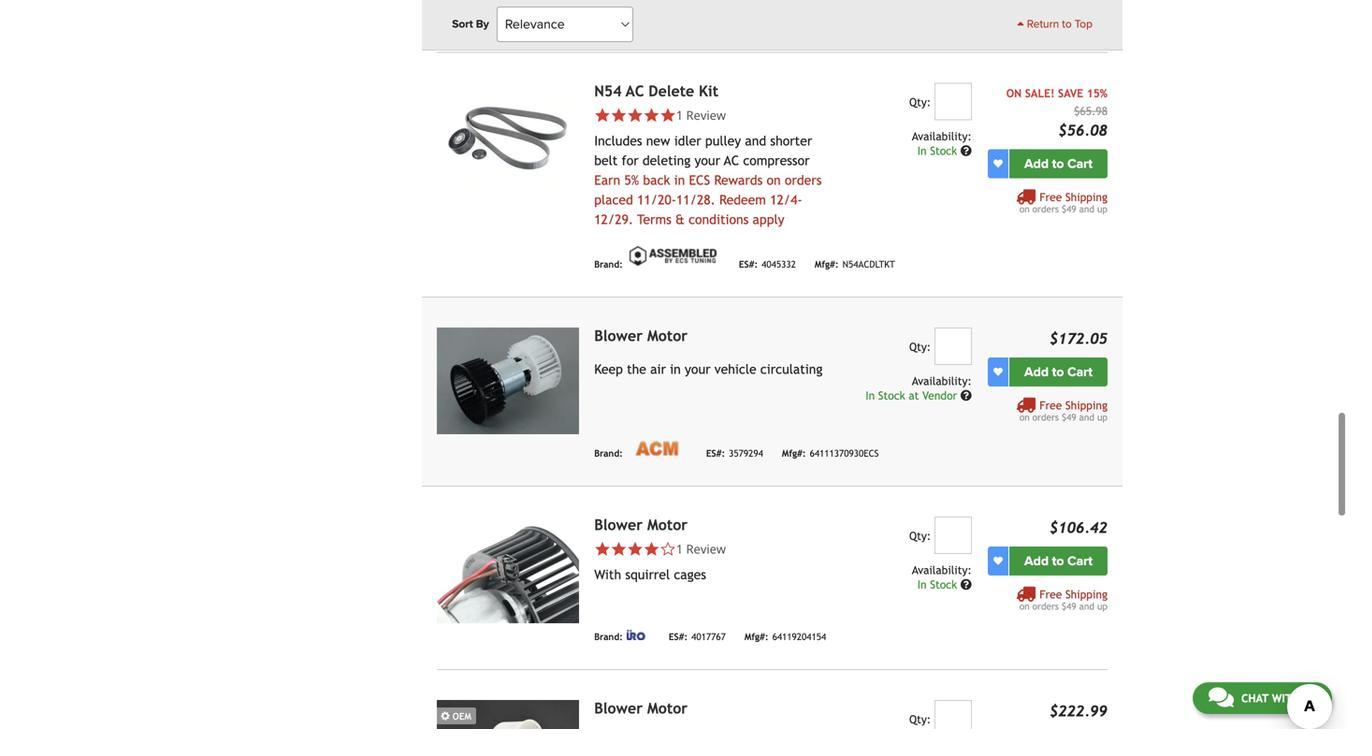 Task type: vqa. For each thing, say whether or not it's contained in the screenshot.
Add to Cart button
yes



Task type: locate. For each thing, give the bounding box(es) containing it.
2 blower from the top
[[594, 516, 643, 533]]

mfg#: 64111370930ecs
[[782, 448, 879, 459]]

qty: for includes new idler pulley and shorter belt for deleting your ac compressor
[[910, 95, 931, 108]]

apply
[[753, 212, 785, 227]]

2 qty: from the top
[[910, 340, 931, 353]]

1 vertical spatial free shipping on orders $49 and up
[[1020, 399, 1108, 422]]

add to cart button down $172.05
[[1010, 357, 1108, 386]]

1 vertical spatial motor
[[648, 516, 688, 533]]

0 vertical spatial mfg#:
[[815, 259, 839, 270]]

2 $49 from the top
[[1062, 412, 1077, 422]]

1 blower motor link from the top
[[594, 327, 688, 344]]

1 vertical spatial add to cart
[[1025, 364, 1093, 380]]

up for $106.42
[[1098, 601, 1108, 611]]

2 in stock from the top
[[918, 578, 961, 591]]

to for 3rd add to cart button from the bottom
[[1052, 156, 1064, 172]]

2 motor from the top
[[648, 516, 688, 533]]

add
[[1025, 156, 1049, 172], [1025, 364, 1049, 380], [1025, 553, 1049, 569]]

1 down delete
[[676, 107, 683, 123]]

review down kit
[[686, 107, 726, 123]]

add to cart down $172.05
[[1025, 364, 1093, 380]]

3 shipping from the top
[[1066, 588, 1108, 601]]

2 vertical spatial $49
[[1062, 601, 1077, 611]]

1 vertical spatial shipping
[[1066, 399, 1108, 412]]

3 up from the top
[[1098, 601, 1108, 611]]

1 blower from the top
[[594, 327, 643, 344]]

2 vertical spatial up
[[1098, 601, 1108, 611]]

4 brand: from the top
[[594, 631, 623, 642]]

up down $172.05
[[1098, 412, 1108, 422]]

0 vertical spatial $49
[[1062, 203, 1077, 214]]

brand: down the 12/29.
[[594, 259, 623, 270]]

cart down $106.42
[[1068, 553, 1093, 569]]

1 vertical spatial 1
[[676, 540, 683, 557]]

3 brand: from the top
[[594, 448, 623, 459]]

add to wish list image
[[994, 159, 1003, 168], [994, 367, 1003, 377], [994, 556, 1003, 566]]

placed
[[594, 192, 633, 207]]

1 add to cart button from the top
[[1010, 149, 1108, 178]]

comments image
[[1209, 686, 1234, 708]]

2 add to wish list image from the top
[[994, 367, 1003, 377]]

1 vertical spatial cart
[[1068, 364, 1093, 380]]

brand: left the acm - corporate logo
[[594, 448, 623, 459]]

shipping down $172.05
[[1066, 399, 1108, 412]]

3 blower motor link from the top
[[594, 699, 688, 717]]

sort
[[452, 17, 473, 31]]

$49 for $106.42
[[1062, 601, 1077, 611]]

3 add to wish list image from the top
[[994, 556, 1003, 566]]

free down $172.05
[[1040, 399, 1062, 412]]

blower motor link
[[594, 327, 688, 344], [594, 516, 688, 533], [594, 699, 688, 717]]

2 vertical spatial add
[[1025, 553, 1049, 569]]

1 vertical spatial in
[[670, 362, 681, 377]]

with
[[1272, 692, 1300, 705]]

ac
[[626, 82, 644, 100], [724, 153, 739, 168]]

$49 down $106.42
[[1062, 601, 1077, 611]]

0 vertical spatial up
[[1098, 203, 1108, 214]]

1 vertical spatial your
[[685, 362, 711, 377]]

the
[[627, 362, 647, 377]]

0 horizontal spatial mfg#:
[[745, 631, 769, 642]]

motor for cages
[[648, 516, 688, 533]]

1 vertical spatial in stock
[[918, 578, 961, 591]]

free shipping on orders $49 and up down $172.05
[[1020, 399, 1108, 422]]

your
[[695, 153, 721, 168], [685, 362, 711, 377]]

and down $56.08
[[1080, 203, 1095, 214]]

ac up the rewards
[[724, 153, 739, 168]]

top
[[1075, 17, 1093, 31]]

vendor
[[923, 389, 958, 402]]

genuine bmw - corporate logo image
[[627, 13, 702, 23]]

star image up with squirrel cages
[[644, 541, 660, 557]]

0 vertical spatial review
[[686, 107, 726, 123]]

deleting
[[643, 153, 691, 168]]

3 cart from the top
[[1068, 553, 1093, 569]]

in stock at vendor
[[866, 389, 961, 402]]

add to cart button down $106.42
[[1010, 546, 1108, 575]]

1 question circle image from the top
[[961, 145, 972, 156]]

es#:
[[739, 259, 758, 270], [706, 448, 725, 459], [669, 631, 688, 642]]

mfg#: left 64119204154
[[745, 631, 769, 642]]

4045332
[[762, 259, 796, 270]]

0 vertical spatial free shipping on orders $49 and up
[[1020, 190, 1108, 214]]

brand: left genuine bmw - corporate logo
[[594, 14, 623, 25]]

1 vertical spatial free
[[1040, 399, 1062, 412]]

$49 down $172.05
[[1062, 412, 1077, 422]]

motor up empty star image
[[648, 516, 688, 533]]

star image
[[627, 107, 644, 123], [660, 107, 676, 123], [611, 541, 627, 557], [644, 541, 660, 557]]

1 review
[[676, 107, 726, 123], [676, 540, 726, 557]]

0 vertical spatial blower motor
[[594, 327, 688, 344]]

orders
[[785, 173, 822, 187], [1033, 203, 1059, 214], [1033, 412, 1059, 422], [1033, 601, 1059, 611]]

review up cages in the right of the page
[[686, 540, 726, 557]]

shipping for $172.05
[[1066, 399, 1108, 412]]

chat
[[1242, 692, 1269, 705]]

blower motor link down uro - corporate logo
[[594, 699, 688, 717]]

es#: left 3579294
[[706, 448, 725, 459]]

1 up cages in the right of the page
[[676, 540, 683, 557]]

None number field
[[935, 83, 972, 120], [935, 327, 972, 365], [935, 516, 972, 554], [935, 700, 972, 729], [935, 83, 972, 120], [935, 327, 972, 365], [935, 516, 972, 554], [935, 700, 972, 729]]

orders inside includes new idler pulley and shorter belt for deleting your ac compressor earn 5% back in ecs rewards on orders placed 11/20-11/28. redeem 12/4- 12/29. terms & conditions apply
[[785, 173, 822, 187]]

to
[[1062, 17, 1072, 31], [1052, 156, 1064, 172], [1052, 364, 1064, 380], [1052, 553, 1064, 569]]

to for $106.42 add to cart button
[[1052, 553, 1064, 569]]

1 cart from the top
[[1068, 156, 1093, 172]]

0 vertical spatial add to cart
[[1025, 156, 1093, 172]]

motor down es#: 4017767
[[648, 699, 688, 717]]

1 vertical spatial add to cart button
[[1010, 357, 1108, 386]]

add to cart button for $106.42
[[1010, 546, 1108, 575]]

1 vertical spatial add
[[1025, 364, 1049, 380]]

mfg#: 64119204154
[[745, 631, 827, 642]]

cart for $106.42
[[1068, 553, 1093, 569]]

1 availability: from the top
[[912, 129, 972, 143]]

1 vertical spatial add to wish list image
[[994, 367, 1003, 377]]

caret up image
[[1017, 18, 1024, 29]]

in
[[674, 173, 685, 187], [670, 362, 681, 377]]

1 horizontal spatial mfg#:
[[782, 448, 806, 459]]

free
[[1040, 190, 1062, 203], [1040, 399, 1062, 412], [1040, 588, 1062, 601]]

4 qty: from the top
[[910, 713, 931, 726]]

1 vertical spatial review
[[686, 540, 726, 557]]

blower motor for squirrel
[[594, 516, 688, 533]]

back
[[643, 173, 671, 187]]

0 vertical spatial question circle image
[[961, 145, 972, 156]]

n54
[[594, 82, 622, 100]]

to left top
[[1062, 17, 1072, 31]]

64111370930ecs
[[810, 448, 879, 459]]

1 review down kit
[[676, 107, 726, 123]]

1 review from the top
[[686, 107, 726, 123]]

2 free shipping on orders $49 and up from the top
[[1020, 399, 1108, 422]]

blower for with
[[594, 516, 643, 533]]

2 cart from the top
[[1068, 364, 1093, 380]]

3 free shipping on orders $49 and up from the top
[[1020, 588, 1108, 611]]

availability: for $106.42
[[912, 563, 972, 576]]

0 vertical spatial availability:
[[912, 129, 972, 143]]

1 in stock from the top
[[918, 144, 961, 157]]

es#: for $106.42
[[669, 631, 688, 642]]

0 vertical spatial add to cart button
[[1010, 149, 1108, 178]]

idler
[[674, 133, 702, 148]]

2 vertical spatial add to cart
[[1025, 553, 1093, 569]]

2 vertical spatial free
[[1040, 588, 1062, 601]]

0 horizontal spatial es#:
[[669, 631, 688, 642]]

2 vertical spatial blower motor link
[[594, 699, 688, 717]]

1 review up cages in the right of the page
[[676, 540, 726, 557]]

1 horizontal spatial es#:
[[706, 448, 725, 459]]

1 vertical spatial mfg#:
[[782, 448, 806, 459]]

0 vertical spatial motor
[[648, 327, 688, 344]]

motor up air
[[648, 327, 688, 344]]

to down $56.08
[[1052, 156, 1064, 172]]

to for add to cart button related to $172.05
[[1052, 364, 1064, 380]]

0 vertical spatial stock
[[930, 144, 958, 157]]

and
[[745, 133, 767, 148], [1080, 203, 1095, 214], [1080, 412, 1095, 422], [1080, 601, 1095, 611]]

free shipping on orders $49 and up down $56.08
[[1020, 190, 1108, 214]]

2 review from the top
[[686, 540, 726, 557]]

3 $49 from the top
[[1062, 601, 1077, 611]]

0 horizontal spatial ac
[[626, 82, 644, 100]]

add to cart button down $56.08
[[1010, 149, 1108, 178]]

free for $106.42
[[1040, 588, 1062, 601]]

orders up "12/4-"
[[785, 173, 822, 187]]

mfg#: left n54acdltkt at the right of the page
[[815, 259, 839, 270]]

1 review for blower motor
[[676, 540, 726, 557]]

1 for ac
[[676, 107, 683, 123]]

blower down uro - corporate logo
[[594, 699, 643, 717]]

1 vertical spatial in
[[866, 389, 875, 402]]

0 vertical spatial free
[[1040, 190, 1062, 203]]

blower motor link up empty star image
[[594, 516, 688, 533]]

return to top link
[[1017, 16, 1093, 33]]

3579294
[[729, 448, 764, 459]]

0 vertical spatial es#:
[[739, 259, 758, 270]]

blower up keep
[[594, 327, 643, 344]]

2 blower motor from the top
[[594, 516, 688, 533]]

empty star image
[[660, 541, 676, 557]]

up down $106.42
[[1098, 601, 1108, 611]]

star image down n54 ac delete kit
[[644, 107, 660, 123]]

add to cart down $56.08
[[1025, 156, 1093, 172]]

your up ecs
[[695, 153, 721, 168]]

shipping down $106.42
[[1066, 588, 1108, 601]]

in for on sale!                         save 15%
[[918, 144, 927, 157]]

brand: for keep the air in your vehicle circulating
[[594, 448, 623, 459]]

0 vertical spatial 1 review
[[676, 107, 726, 123]]

0 vertical spatial cart
[[1068, 156, 1093, 172]]

ac right n54 at the top left
[[626, 82, 644, 100]]

review
[[686, 107, 726, 123], [686, 540, 726, 557]]

12/4-
[[770, 192, 803, 207]]

2 vertical spatial es#:
[[669, 631, 688, 642]]

star image
[[594, 107, 611, 123], [611, 107, 627, 123], [644, 107, 660, 123], [594, 541, 611, 557], [627, 541, 644, 557]]

mfg#: right 3579294
[[782, 448, 806, 459]]

free down $56.08
[[1040, 190, 1062, 203]]

1 vertical spatial up
[[1098, 412, 1108, 422]]

in for $106.42
[[918, 578, 927, 591]]

blower motor link for squirrel
[[594, 516, 688, 533]]

in stock for $106.42
[[918, 578, 961, 591]]

64119204154
[[773, 631, 827, 642]]

0 vertical spatial blower motor link
[[594, 327, 688, 344]]

shipping
[[1066, 190, 1108, 203], [1066, 399, 1108, 412], [1066, 588, 1108, 601]]

qty: for with squirrel cages
[[910, 529, 931, 542]]

up down $56.08
[[1098, 203, 1108, 214]]

your left the vehicle
[[685, 362, 711, 377]]

cart down $172.05
[[1068, 364, 1093, 380]]

1 motor from the top
[[648, 327, 688, 344]]

with squirrel cages
[[594, 567, 707, 582]]

delete
[[649, 82, 695, 100]]

to down $172.05
[[1052, 364, 1064, 380]]

3 free from the top
[[1040, 588, 1062, 601]]

$49 down $56.08
[[1062, 203, 1077, 214]]

1 vertical spatial blower motor link
[[594, 516, 688, 533]]

2 vertical spatial shipping
[[1066, 588, 1108, 601]]

0 vertical spatial blower
[[594, 327, 643, 344]]

es#: left 4045332
[[739, 259, 758, 270]]

3 add to cart button from the top
[[1010, 546, 1108, 575]]

2 shipping from the top
[[1066, 399, 1108, 412]]

2 add to cart from the top
[[1025, 364, 1093, 380]]

add to cart button for $172.05
[[1010, 357, 1108, 386]]

free shipping on orders $49 and up
[[1020, 190, 1108, 214], [1020, 399, 1108, 422], [1020, 588, 1108, 611]]

es#3508421 - 64119242607 - blower motor - hvac blower motor - mahle-behr - bmw image
[[437, 700, 579, 729]]

your inside includes new idler pulley and shorter belt for deleting your ac compressor earn 5% back in ecs rewards on orders placed 11/20-11/28. redeem 12/4- 12/29. terms & conditions apply
[[695, 153, 721, 168]]

2 vertical spatial add to wish list image
[[994, 556, 1003, 566]]

motor
[[648, 327, 688, 344], [648, 516, 688, 533], [648, 699, 688, 717]]

in
[[918, 144, 927, 157], [866, 389, 875, 402], [918, 578, 927, 591]]

free for $172.05
[[1040, 399, 1062, 412]]

with
[[594, 567, 622, 582]]

$49
[[1062, 203, 1077, 214], [1062, 412, 1077, 422], [1062, 601, 1077, 611]]

1 horizontal spatial ac
[[724, 153, 739, 168]]

earn
[[594, 173, 621, 187]]

1 add to cart from the top
[[1025, 156, 1093, 172]]

1 vertical spatial availability:
[[912, 374, 972, 387]]

1 shipping from the top
[[1066, 190, 1108, 203]]

on
[[767, 173, 781, 187], [1020, 203, 1030, 214], [1020, 412, 1030, 422], [1020, 601, 1030, 611]]

2 vertical spatial free shipping on orders $49 and up
[[1020, 588, 1108, 611]]

3 add from the top
[[1025, 553, 1049, 569]]

1 vertical spatial 1 review
[[676, 540, 726, 557]]

2 vertical spatial blower motor
[[594, 699, 688, 717]]

4017767
[[692, 631, 726, 642]]

availability:
[[912, 129, 972, 143], [912, 374, 972, 387], [912, 563, 972, 576]]

2 vertical spatial motor
[[648, 699, 688, 717]]

2 question circle image from the top
[[961, 390, 972, 401]]

redeem
[[720, 192, 766, 207]]

2 vertical spatial stock
[[930, 578, 958, 591]]

in stock
[[918, 144, 961, 157], [918, 578, 961, 591]]

2 1 from the top
[[676, 540, 683, 557]]

1 vertical spatial blower motor
[[594, 516, 688, 533]]

blower up with
[[594, 516, 643, 533]]

mfg#: for on sale!                         save 15%
[[815, 259, 839, 270]]

2 up from the top
[[1098, 412, 1108, 422]]

in right air
[[670, 362, 681, 377]]

1 vertical spatial question circle image
[[961, 390, 972, 401]]

to down $106.42
[[1052, 553, 1064, 569]]

2 vertical spatial mfg#:
[[745, 631, 769, 642]]

2 vertical spatial add to cart button
[[1010, 546, 1108, 575]]

0 vertical spatial your
[[695, 153, 721, 168]]

1 review link
[[594, 107, 836, 123], [676, 107, 726, 123], [594, 540, 836, 557], [676, 540, 726, 557]]

stock for $106.42
[[930, 578, 958, 591]]

blower motor for the
[[594, 327, 688, 344]]

blower for keep
[[594, 327, 643, 344]]

blower motor down uro - corporate logo
[[594, 699, 688, 717]]

2 blower motor link from the top
[[594, 516, 688, 533]]

shipping down $56.08
[[1066, 190, 1108, 203]]

1 add to wish list image from the top
[[994, 159, 1003, 168]]

free shipping on orders $49 and up for $106.42
[[1020, 588, 1108, 611]]

0 vertical spatial in
[[918, 144, 927, 157]]

2 vertical spatial blower
[[594, 699, 643, 717]]

in left ecs
[[674, 173, 685, 187]]

keep the air in your vehicle circulating
[[594, 362, 823, 377]]

1 1 from the top
[[676, 107, 683, 123]]

1 1 review from the top
[[676, 107, 726, 123]]

2 add to cart button from the top
[[1010, 357, 1108, 386]]

assembled by ecs - corporate logo image
[[627, 244, 720, 268]]

star image up includes
[[611, 107, 627, 123]]

keep
[[594, 362, 623, 377]]

up for $172.05
[[1098, 412, 1108, 422]]

add to cart button
[[1010, 149, 1108, 178], [1010, 357, 1108, 386], [1010, 546, 1108, 575]]

star image down delete
[[660, 107, 676, 123]]

save
[[1058, 86, 1084, 100]]

2 horizontal spatial es#:
[[739, 259, 758, 270]]

1 qty: from the top
[[910, 95, 931, 108]]

blower motor
[[594, 327, 688, 344], [594, 516, 688, 533], [594, 699, 688, 717]]

3 add to cart from the top
[[1025, 553, 1093, 569]]

2 1 review from the top
[[676, 540, 726, 557]]

0 vertical spatial in stock
[[918, 144, 961, 157]]

es#: left the 4017767
[[669, 631, 688, 642]]

qty:
[[910, 95, 931, 108], [910, 340, 931, 353], [910, 529, 931, 542], [910, 713, 931, 726]]

acm - corporate logo image
[[627, 441, 688, 457]]

mfg#:
[[815, 259, 839, 270], [782, 448, 806, 459], [745, 631, 769, 642]]

at
[[909, 389, 919, 402]]

by
[[476, 17, 489, 31]]

11/28.
[[677, 192, 716, 207]]

3 qty: from the top
[[910, 529, 931, 542]]

es#: 4045332
[[739, 259, 796, 270]]

and up compressor
[[745, 133, 767, 148]]

free down $106.42
[[1040, 588, 1062, 601]]

2 free from the top
[[1040, 399, 1062, 412]]

2 horizontal spatial mfg#:
[[815, 259, 839, 270]]

stock
[[930, 144, 958, 157], [879, 389, 906, 402], [930, 578, 958, 591]]

air
[[651, 362, 666, 377]]

1 blower motor from the top
[[594, 327, 688, 344]]

0 vertical spatial shipping
[[1066, 190, 1108, 203]]

0 vertical spatial add
[[1025, 156, 1049, 172]]

2 brand: from the top
[[594, 259, 623, 270]]

1 vertical spatial $49
[[1062, 412, 1077, 422]]

free shipping on orders $49 and up down $106.42
[[1020, 588, 1108, 611]]

question circle image
[[961, 145, 972, 156], [961, 390, 972, 401]]

add to cart down $106.42
[[1025, 553, 1093, 569]]

1 vertical spatial blower
[[594, 516, 643, 533]]

blower
[[594, 327, 643, 344], [594, 516, 643, 533], [594, 699, 643, 717]]

2 vertical spatial cart
[[1068, 553, 1093, 569]]

blower motor up empty star image
[[594, 516, 688, 533]]

0 vertical spatial 1
[[676, 107, 683, 123]]

up
[[1098, 203, 1108, 214], [1098, 412, 1108, 422], [1098, 601, 1108, 611]]

3 availability: from the top
[[912, 563, 972, 576]]

0 vertical spatial in
[[674, 173, 685, 187]]

2 vertical spatial availability:
[[912, 563, 972, 576]]

1 $49 from the top
[[1062, 203, 1077, 214]]

2 add from the top
[[1025, 364, 1049, 380]]

2 vertical spatial in
[[918, 578, 927, 591]]

brand: left uro - corporate logo
[[594, 631, 623, 642]]

cart down $56.08
[[1068, 156, 1093, 172]]

blower motor link up the
[[594, 327, 688, 344]]

1 vertical spatial ac
[[724, 153, 739, 168]]

1
[[676, 107, 683, 123], [676, 540, 683, 557]]

0 vertical spatial add to wish list image
[[994, 159, 1003, 168]]

cart
[[1068, 156, 1093, 172], [1068, 364, 1093, 380], [1068, 553, 1093, 569]]

add to cart for $106.42
[[1025, 553, 1093, 569]]

blower motor up the
[[594, 327, 688, 344]]



Task type: describe. For each thing, give the bounding box(es) containing it.
stock for on sale!                         save 15%
[[930, 144, 958, 157]]

1 review for n54 ac delete kit
[[676, 107, 726, 123]]

vehicle
[[715, 362, 757, 377]]

3 motor from the top
[[648, 699, 688, 717]]

5%
[[625, 173, 639, 187]]

for
[[622, 153, 639, 168]]

1 up from the top
[[1098, 203, 1108, 214]]

$172.05
[[1050, 330, 1108, 347]]

question circle image for blower motor
[[961, 390, 972, 401]]

add to cart for $172.05
[[1025, 364, 1093, 380]]

12/29.
[[594, 212, 634, 227]]

qty: for keep the air in your vehicle circulating
[[910, 340, 931, 353]]

to inside 'return to top' link
[[1062, 17, 1072, 31]]

ecs
[[689, 173, 710, 187]]

n54 ac delete kit link
[[594, 82, 719, 100]]

3 blower motor from the top
[[594, 699, 688, 717]]

and inside includes new idler pulley and shorter belt for deleting your ac compressor earn 5% back in ecs rewards on orders placed 11/20-11/28. redeem 12/4- 12/29. terms & conditions apply
[[745, 133, 767, 148]]

terms
[[637, 212, 672, 227]]

orders down $172.05
[[1033, 412, 1059, 422]]

3 blower from the top
[[594, 699, 643, 717]]

free shipping on orders $49 and up for $172.05
[[1020, 399, 1108, 422]]

star image up squirrel
[[627, 541, 644, 557]]

review for blower motor
[[686, 540, 726, 557]]

brand: for with squirrel cages
[[594, 631, 623, 642]]

return
[[1027, 17, 1060, 31]]

es#: for on sale!                         save 15%
[[739, 259, 758, 270]]

es#4017767 - 64119204154 - blower motor - with squirrel cages - uro - bmw image
[[437, 516, 579, 623]]

add for $106.42
[[1025, 553, 1049, 569]]

includes
[[594, 133, 643, 148]]

kit
[[699, 82, 719, 100]]

on inside includes new idler pulley and shorter belt for deleting your ac compressor earn 5% back in ecs rewards on orders placed 11/20-11/28. redeem 12/4- 12/29. terms & conditions apply
[[767, 173, 781, 187]]

1 free shipping on orders $49 and up from the top
[[1020, 190, 1108, 214]]

n54 ac delete kit
[[594, 82, 719, 100]]

question circle image for n54 ac delete kit
[[961, 145, 972, 156]]

uro - corporate logo image
[[627, 630, 650, 640]]

add to wish list image for $172.05
[[994, 367, 1003, 377]]

orders down $56.08
[[1033, 203, 1059, 214]]

$56.08
[[1059, 122, 1108, 139]]

1 vertical spatial stock
[[879, 389, 906, 402]]

on sale!                         save 15% $65.98 $56.08
[[1007, 86, 1108, 139]]

brand: for includes new idler pulley and shorter belt for deleting your ac compressor
[[594, 259, 623, 270]]

cart for $172.05
[[1068, 364, 1093, 380]]

11/20-
[[637, 192, 677, 207]]

circulating
[[761, 362, 823, 377]]

and down $106.42
[[1080, 601, 1095, 611]]

star image up with
[[594, 541, 611, 557]]

n54acdltkt
[[843, 259, 895, 270]]

chat with us link
[[1193, 682, 1333, 714]]

cages
[[674, 567, 707, 582]]

and down $172.05
[[1080, 412, 1095, 422]]

add for $172.05
[[1025, 364, 1049, 380]]

ac inside includes new idler pulley and shorter belt for deleting your ac compressor earn 5% back in ecs rewards on orders placed 11/20-11/28. redeem 12/4- 12/29. terms & conditions apply
[[724, 153, 739, 168]]

&
[[676, 212, 685, 227]]

new
[[646, 133, 671, 148]]

return to top
[[1024, 17, 1093, 31]]

es#3579294 - 64111370930ecs - blower motor - keep the air in your vehicle circulating - acm - bmw image
[[437, 327, 579, 434]]

review for n54 ac delete kit
[[686, 107, 726, 123]]

includes new idler pulley and shorter belt for deleting your ac compressor earn 5% back in ecs rewards on orders placed 11/20-11/28. redeem 12/4- 12/29. terms & conditions apply
[[594, 133, 822, 227]]

motor for air
[[648, 327, 688, 344]]

0 vertical spatial ac
[[626, 82, 644, 100]]

es#: 4017767
[[669, 631, 726, 642]]

rewards
[[714, 173, 763, 187]]

1 free from the top
[[1040, 190, 1062, 203]]

1 vertical spatial es#:
[[706, 448, 725, 459]]

es#4045332 - n54acdltkt - n54 ac delete kit - includes new idler pulley and shorter belt for deleting your ac compressor - assembled by ecs - bmw image
[[437, 83, 579, 189]]

mfg#: for $106.42
[[745, 631, 769, 642]]

star image up includes
[[627, 107, 644, 123]]

shipping for $106.42
[[1066, 588, 1108, 601]]

1 add from the top
[[1025, 156, 1049, 172]]

orders down $106.42
[[1033, 601, 1059, 611]]

1 for motor
[[676, 540, 683, 557]]

$49 for $172.05
[[1062, 412, 1077, 422]]

sort by
[[452, 17, 489, 31]]

squirrel
[[625, 567, 670, 582]]

star image down n54 at the top left
[[594, 107, 611, 123]]

on
[[1007, 86, 1022, 100]]

belt
[[594, 153, 618, 168]]

pulley
[[706, 133, 741, 148]]

in inside includes new idler pulley and shorter belt for deleting your ac compressor earn 5% back in ecs rewards on orders placed 11/20-11/28. redeem 12/4- 12/29. terms & conditions apply
[[674, 173, 685, 187]]

chat with us
[[1242, 692, 1317, 705]]

sale!
[[1025, 86, 1055, 100]]

availability: for on sale!                         save 15%
[[912, 129, 972, 143]]

conditions
[[689, 212, 749, 227]]

$65.98
[[1074, 104, 1108, 117]]

add to wish list image for $106.42
[[994, 556, 1003, 566]]

15%
[[1087, 86, 1108, 100]]

in stock for on sale!                         save 15%
[[918, 144, 961, 157]]

blower motor link for the
[[594, 327, 688, 344]]

$222.99
[[1050, 702, 1108, 720]]

compressor
[[743, 153, 810, 168]]

question circle image
[[961, 579, 972, 590]]

2 availability: from the top
[[912, 374, 972, 387]]

mfg#: n54acdltkt
[[815, 259, 895, 270]]

shorter
[[771, 133, 813, 148]]

1 brand: from the top
[[594, 14, 623, 25]]

$106.42
[[1050, 519, 1108, 536]]

es#: 3579294
[[706, 448, 764, 459]]

star image up with
[[611, 541, 627, 557]]

us
[[1303, 692, 1317, 705]]



